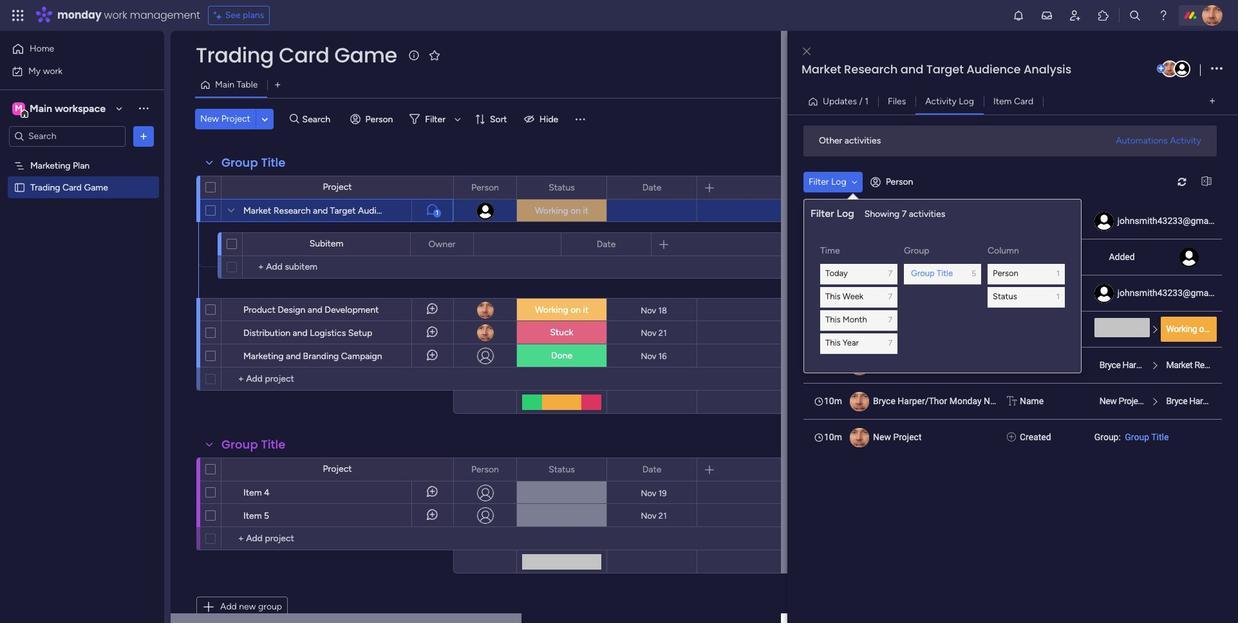 Task type: locate. For each thing, give the bounding box(es) containing it.
nov 21 down nov 19
[[641, 511, 667, 521]]

market research and target audience analysis down v2 surface invite image
[[874, 324, 1062, 334]]

new inside button
[[200, 113, 219, 124]]

1 vertical spatial added
[[1110, 252, 1136, 262]]

item
[[994, 96, 1012, 107], [244, 488, 262, 499], [244, 511, 262, 522]]

Status field
[[546, 181, 578, 195], [546, 463, 578, 477]]

1 vertical spatial main
[[30, 102, 52, 114]]

2 vertical spatial date field
[[640, 463, 665, 477]]

target
[[927, 61, 964, 77], [330, 206, 356, 216], [960, 216, 986, 226], [960, 252, 986, 262], [960, 288, 986, 298], [960, 324, 986, 334], [960, 360, 986, 370]]

new project
[[200, 113, 251, 124], [1100, 396, 1146, 406], [874, 432, 922, 442]]

nov 21 down the nov 18
[[641, 328, 667, 338]]

person inside list box
[[1020, 252, 1049, 262]]

nov for item 5
[[641, 511, 657, 521]]

this for this week
[[826, 292, 841, 302]]

2 johnsmith43233@gmail.com from the top
[[1118, 288, 1234, 298]]

apps image
[[1098, 9, 1111, 22]]

activity log
[[926, 96, 975, 107]]

m inside list box
[[1239, 396, 1239, 406]]

nov left 19
[[641, 489, 657, 498]]

research inside field
[[845, 61, 898, 77]]

1 horizontal spatial list box
[[804, 203, 1239, 455]]

person
[[366, 114, 393, 125], [886, 177, 914, 187], [472, 182, 499, 193], [1020, 252, 1049, 262], [993, 269, 1019, 278], [472, 464, 499, 475]]

log inside button
[[959, 96, 975, 107]]

1 horizontal spatial harper/thor
[[1123, 360, 1170, 370]]

added for added
[[1110, 252, 1136, 262]]

0 vertical spatial group title field
[[218, 155, 289, 171]]

added owner
[[1020, 216, 1074, 226]]

1 vertical spatial item
[[244, 488, 262, 499]]

month
[[843, 315, 868, 325]]

analysis
[[1024, 61, 1072, 77], [399, 206, 432, 216], [1028, 216, 1062, 226], [1028, 252, 1062, 262], [1028, 288, 1062, 298], [1028, 324, 1062, 334], [1028, 360, 1062, 370]]

4m
[[825, 216, 838, 226], [825, 252, 838, 262], [825, 288, 838, 298]]

0 vertical spatial status
[[549, 182, 575, 193]]

21
[[659, 328, 667, 338], [659, 511, 667, 521]]

1 vertical spatial activities
[[910, 208, 946, 219]]

1 vertical spatial 10m
[[825, 432, 843, 442]]

2 vertical spatial card
[[62, 182, 82, 193]]

log down filter log button
[[837, 207, 855, 219]]

0 vertical spatial owner
[[1049, 216, 1074, 226]]

date field for owner
[[594, 237, 619, 252]]

subscribed
[[1020, 288, 1065, 298]]

0 horizontal spatial james peterson image
[[1162, 61, 1179, 77]]

working
[[535, 206, 569, 216], [535, 305, 569, 316], [1167, 324, 1198, 334]]

4 nov from the top
[[641, 489, 657, 498]]

0 horizontal spatial monday
[[950, 396, 982, 406]]

Market Research and Target Audience Analysis field
[[799, 61, 1155, 78]]

7 for this week
[[889, 292, 893, 302]]

1 horizontal spatial new
[[874, 432, 892, 442]]

0 vertical spatial monday
[[1172, 360, 1202, 370]]

list box
[[0, 152, 164, 372], [804, 203, 1239, 455]]

harper/thor
[[1123, 360, 1170, 370], [898, 396, 948, 406], [1190, 396, 1237, 406]]

nov left 16
[[641, 351, 657, 361]]

0 vertical spatial date
[[643, 182, 662, 193]]

4m down today
[[825, 288, 838, 298]]

2 vertical spatial date
[[643, 464, 662, 475]]

date for status
[[643, 182, 662, 193]]

monday
[[1172, 360, 1202, 370], [950, 396, 982, 406]]

group title field up item 4
[[218, 437, 289, 454]]

1 horizontal spatial trading
[[196, 41, 274, 70]]

nov 21
[[641, 328, 667, 338], [641, 511, 667, 521]]

activities right other
[[845, 135, 882, 146]]

trading
[[196, 41, 274, 70], [30, 182, 60, 193]]

0 vertical spatial status field
[[546, 181, 578, 195]]

market research and target audience analysis up the 'subitem' on the left top of page
[[244, 206, 432, 216]]

3 4m from the top
[[825, 288, 838, 298]]

0 horizontal spatial card
[[62, 182, 82, 193]]

1 vertical spatial johnsmith43233@gmail.com
[[1118, 288, 1234, 298]]

1 horizontal spatial james peterson image
[[1203, 5, 1223, 26]]

main right workspace image
[[30, 102, 52, 114]]

1 vertical spatial work
[[43, 65, 63, 76]]

main inside main table button
[[215, 79, 235, 90]]

night left dapulse text column image
[[984, 396, 1006, 406]]

night left pro
[[1204, 360, 1225, 370]]

1 horizontal spatial monday
[[1172, 360, 1202, 370]]

2 status field from the top
[[546, 463, 578, 477]]

1 vertical spatial trading card game
[[30, 182, 108, 193]]

year
[[843, 338, 859, 348]]

1 horizontal spatial marketing
[[244, 351, 284, 362]]

group title field down the new project button
[[218, 155, 289, 171]]

automations activity
[[1117, 135, 1202, 146]]

0 horizontal spatial marketing
[[30, 160, 71, 171]]

2 vertical spatial working on it
[[1167, 324, 1216, 334]]

date field for status
[[640, 181, 665, 195]]

2 10m from the top
[[825, 432, 843, 442]]

activity up refresh icon
[[1171, 135, 1202, 146]]

0 vertical spatial 4m
[[825, 216, 838, 226]]

card inside item card button
[[1015, 96, 1034, 107]]

item 5
[[244, 511, 269, 522]]

1 group title field from the top
[[218, 155, 289, 171]]

card down market research and target audience analysis field on the top of the page
[[1015, 96, 1034, 107]]

1 vertical spatial 21
[[659, 511, 667, 521]]

2 horizontal spatial card
[[1015, 96, 1034, 107]]

5 nov from the top
[[641, 511, 657, 521]]

monday left dapulse text column image
[[950, 396, 982, 406]]

game left show board description icon at the top of the page
[[334, 41, 397, 70]]

1 horizontal spatial m
[[1239, 396, 1239, 406]]

angle down image
[[262, 114, 268, 124], [852, 177, 858, 187]]

0 vertical spatial angle down image
[[262, 114, 268, 124]]

close image
[[803, 47, 811, 56]]

and inside field
[[901, 61, 924, 77]]

2 vertical spatial status
[[549, 464, 575, 475]]

menu image
[[574, 113, 587, 126]]

group: group title
[[1095, 432, 1170, 442]]

trading right public board icon
[[30, 182, 60, 193]]

0 vertical spatial log
[[959, 96, 975, 107]]

add
[[220, 602, 237, 613]]

added
[[1020, 216, 1046, 226], [1110, 252, 1136, 262]]

dapulse addbtn image
[[1158, 64, 1166, 73]]

21 down 18
[[659, 328, 667, 338]]

bryce for bryce harper/thor monday night pro
[[1100, 360, 1121, 370]]

nov 18
[[641, 306, 667, 315]]

date
[[643, 182, 662, 193], [597, 239, 616, 250], [643, 464, 662, 475]]

card for "trading card game" field
[[279, 41, 329, 70]]

2 4m from the top
[[825, 252, 838, 262]]

1 this from the top
[[826, 292, 841, 302]]

status
[[549, 182, 575, 193], [993, 292, 1018, 302], [549, 464, 575, 475]]

trading up main table
[[196, 41, 274, 70]]

0 vertical spatial work
[[104, 8, 127, 23]]

today
[[826, 269, 848, 278]]

market research and target audience analysis up "bryce harper/thor monday night promo"
[[874, 360, 1062, 370]]

0 vertical spatial person button
[[345, 109, 401, 129]]

main for main table
[[215, 79, 235, 90]]

branding
[[303, 351, 339, 362]]

created
[[1020, 432, 1052, 442]]

this down 5m
[[826, 338, 841, 348]]

group title
[[222, 155, 286, 171], [912, 269, 954, 278], [222, 437, 286, 453]]

working on it
[[535, 206, 589, 216], [535, 305, 589, 316], [1167, 324, 1216, 334]]

1 vertical spatial m
[[1239, 396, 1239, 406]]

21 down 19
[[659, 511, 667, 521]]

work for my
[[43, 65, 63, 76]]

0 vertical spatial johnsmith43233@gmail.com
[[1118, 216, 1234, 226]]

1 horizontal spatial trading card game
[[196, 41, 397, 70]]

3 nov from the top
[[641, 351, 657, 361]]

16
[[659, 351, 667, 361]]

audience left 1 button
[[358, 206, 396, 216]]

2 this from the top
[[826, 315, 841, 325]]

10m
[[825, 396, 843, 406], [825, 432, 843, 442]]

0 vertical spatial marketing
[[30, 160, 71, 171]]

filter log down filter log button
[[811, 207, 855, 219]]

options image
[[137, 130, 150, 143]]

inbox image
[[1041, 9, 1054, 22]]

arrow down image
[[450, 111, 466, 127]]

0 vertical spatial 21
[[659, 328, 667, 338]]

1 vertical spatial person field
[[468, 463, 502, 477]]

1 vertical spatial game
[[84, 182, 108, 193]]

7 right week
[[889, 292, 893, 302]]

add to favorites image
[[428, 49, 441, 62]]

7 right today
[[889, 269, 893, 278]]

1 10m from the top
[[825, 396, 843, 406]]

bryce
[[1100, 360, 1121, 370], [874, 396, 896, 406], [1167, 396, 1188, 406]]

0 vertical spatial game
[[334, 41, 397, 70]]

item down item 4
[[244, 511, 262, 522]]

1 horizontal spatial bryce
[[1100, 360, 1121, 370]]

1 21 from the top
[[659, 328, 667, 338]]

group
[[222, 155, 258, 171], [905, 245, 930, 256], [912, 269, 935, 278], [1126, 432, 1150, 442], [222, 437, 258, 453]]

angle down image down "other activities"
[[852, 177, 858, 187]]

log down other
[[832, 176, 847, 187]]

2 + add project text field from the top
[[228, 532, 332, 547]]

development
[[325, 305, 379, 316]]

7 right month at the bottom
[[889, 316, 893, 325]]

7 right year
[[889, 339, 893, 348]]

m left "main workspace"
[[15, 103, 23, 114]]

5
[[972, 269, 977, 278], [264, 511, 269, 522]]

1 person field from the top
[[468, 181, 502, 195]]

0 horizontal spatial 5
[[264, 511, 269, 522]]

0 horizontal spatial new project
[[200, 113, 251, 124]]

+ add project text field down marketing and branding campaign
[[228, 372, 332, 387]]

audience up item card
[[967, 61, 1021, 77]]

market research and target audience analysis up activity log
[[802, 61, 1072, 77]]

market research and target audience analysis up v2 surface invite image
[[874, 252, 1062, 262]]

james peterson image left options icon
[[1162, 61, 1179, 77]]

filter down other
[[809, 176, 830, 187]]

2 horizontal spatial new project
[[1100, 396, 1146, 406]]

date for owner
[[597, 239, 616, 250]]

see plans button
[[208, 6, 270, 25]]

on inside list box
[[1200, 324, 1210, 334]]

0 vertical spatial nov 21
[[641, 328, 667, 338]]

my work
[[28, 65, 63, 76]]

james peterson image right help icon
[[1203, 5, 1223, 26]]

game down plan
[[84, 182, 108, 193]]

0 vertical spatial filter
[[425, 114, 446, 125]]

0 horizontal spatial added
[[1020, 216, 1046, 226]]

1 vertical spatial card
[[1015, 96, 1034, 107]]

add new group button
[[196, 597, 288, 618]]

0 horizontal spatial list box
[[0, 152, 164, 372]]

0 vertical spatial main
[[215, 79, 235, 90]]

2 vertical spatial on
[[1200, 324, 1210, 334]]

filter
[[425, 114, 446, 125], [809, 176, 830, 187], [811, 207, 835, 219]]

2 vertical spatial working
[[1167, 324, 1198, 334]]

1 vertical spatial filter
[[809, 176, 830, 187]]

0 horizontal spatial trading card game
[[30, 182, 108, 193]]

0 vertical spatial m
[[15, 103, 23, 114]]

this for this year
[[826, 338, 841, 348]]

0 vertical spatial trading
[[196, 41, 274, 70]]

card
[[279, 41, 329, 70], [1015, 96, 1034, 107], [62, 182, 82, 193]]

log inside button
[[832, 176, 847, 187]]

4m up time
[[825, 216, 838, 226]]

dapulse text column image
[[1008, 395, 1018, 408]]

0 horizontal spatial bryce
[[874, 396, 896, 406]]

2 vertical spatial this
[[826, 338, 841, 348]]

automations activity button
[[1111, 130, 1207, 151]]

7
[[902, 208, 907, 219], [889, 269, 893, 278], [889, 292, 893, 302], [889, 316, 893, 325], [889, 339, 893, 348]]

Person field
[[468, 181, 502, 195], [468, 463, 502, 477]]

1 johnsmith43233@gmail.com link from the top
[[1118, 216, 1234, 226]]

item down market research and target audience analysis field on the top of the page
[[994, 96, 1012, 107]]

distribution and logistics setup
[[244, 328, 373, 339]]

1 up owner field
[[436, 209, 439, 217]]

item left 4
[[244, 488, 262, 499]]

activities right showing
[[910, 208, 946, 219]]

card down plan
[[62, 182, 82, 193]]

1 right /
[[865, 96, 869, 107]]

1 horizontal spatial added
[[1110, 252, 1136, 262]]

filter log down other
[[809, 176, 847, 187]]

person button right search field
[[345, 109, 401, 129]]

trading card game down the marketing plan
[[30, 182, 108, 193]]

new
[[239, 602, 256, 613]]

log down market research and target audience analysis field on the top of the page
[[959, 96, 975, 107]]

filter down filter log button
[[811, 207, 835, 219]]

nov
[[641, 306, 657, 315], [641, 328, 657, 338], [641, 351, 657, 361], [641, 489, 657, 498], [641, 511, 657, 521]]

5m
[[825, 324, 838, 334]]

updates
[[823, 96, 857, 107]]

angle down image left "v2 search" icon
[[262, 114, 268, 124]]

work right the 'my'
[[43, 65, 63, 76]]

audience inside field
[[967, 61, 1021, 77]]

monday up bryce harper/thor m
[[1172, 360, 1202, 370]]

+ Add project text field
[[228, 372, 332, 387], [228, 532, 332, 547]]

1 vertical spatial on
[[571, 305, 581, 316]]

this left week
[[826, 292, 841, 302]]

nov left 18
[[641, 306, 657, 315]]

0 vertical spatial group title
[[222, 155, 286, 171]]

1 up subscribed
[[1057, 269, 1060, 278]]

1 vertical spatial date
[[597, 239, 616, 250]]

1 horizontal spatial work
[[104, 8, 127, 23]]

1 status field from the top
[[546, 181, 578, 195]]

search everything image
[[1129, 9, 1142, 22]]

option
[[0, 154, 164, 157]]

person button
[[345, 109, 401, 129], [866, 172, 922, 192]]

nov down the nov 18
[[641, 328, 657, 338]]

this year
[[826, 338, 859, 348]]

trading card game
[[196, 41, 397, 70], [30, 182, 108, 193]]

1 vertical spatial angle down image
[[852, 177, 858, 187]]

1 nov from the top
[[641, 306, 657, 315]]

2 horizontal spatial harper/thor
[[1190, 396, 1237, 406]]

2 johnsmith43233@gmail.com link from the top
[[1118, 288, 1234, 298]]

1 vertical spatial 4m
[[825, 252, 838, 262]]

see
[[225, 10, 241, 21]]

nov 16
[[641, 351, 667, 361]]

main left table
[[215, 79, 235, 90]]

see plans
[[225, 10, 264, 21]]

2 vertical spatial item
[[244, 511, 262, 522]]

nov down nov 19
[[641, 511, 657, 521]]

0 vertical spatial activity
[[926, 96, 957, 107]]

workspace
[[55, 102, 106, 114]]

audience up dapulse text column image
[[988, 360, 1026, 370]]

1 horizontal spatial 5
[[972, 269, 977, 278]]

market research and target audience analysis down column
[[874, 288, 1062, 298]]

owner inside field
[[429, 239, 456, 250]]

7 for today
[[889, 269, 893, 278]]

+ add project text field down the item 5
[[228, 532, 332, 547]]

marketing inside list box
[[30, 160, 71, 171]]

audience
[[967, 61, 1021, 77], [358, 206, 396, 216], [988, 216, 1026, 226], [988, 252, 1026, 262], [988, 288, 1026, 298], [988, 324, 1026, 334], [988, 360, 1026, 370]]

time
[[821, 245, 840, 256]]

sort button
[[470, 109, 515, 129]]

item 4
[[244, 488, 270, 499]]

1 vertical spatial nov 21
[[641, 511, 667, 521]]

monday for promo
[[950, 396, 982, 406]]

market
[[802, 61, 842, 77], [244, 206, 271, 216], [874, 216, 902, 226], [874, 252, 902, 262], [874, 288, 902, 298], [874, 324, 902, 334], [874, 360, 902, 370], [1167, 360, 1193, 370]]

hide button
[[519, 109, 566, 129]]

owner inside list box
[[1049, 216, 1074, 226]]

4m for subscribed
[[825, 288, 838, 298]]

status for person
[[549, 182, 575, 193]]

Date field
[[640, 181, 665, 195], [594, 237, 619, 252], [640, 463, 665, 477]]

0 horizontal spatial night
[[984, 396, 1006, 406]]

work inside button
[[43, 65, 63, 76]]

0 vertical spatial working on it
[[535, 206, 589, 216]]

group title field for date
[[218, 155, 289, 171]]

status for date
[[549, 464, 575, 475]]

card for item card button
[[1015, 96, 1034, 107]]

and
[[901, 61, 924, 77], [313, 206, 328, 216], [943, 216, 958, 226], [943, 252, 958, 262], [943, 288, 958, 298], [308, 305, 323, 316], [943, 324, 958, 334], [293, 328, 308, 339], [286, 351, 301, 362], [943, 360, 958, 370]]

3 this from the top
[[826, 338, 841, 348]]

filter left the arrow down icon
[[425, 114, 446, 125]]

0 horizontal spatial m
[[15, 103, 23, 114]]

this left month at the bottom
[[826, 315, 841, 325]]

activity right files
[[926, 96, 957, 107]]

card inside list box
[[62, 182, 82, 193]]

0 horizontal spatial angle down image
[[262, 114, 268, 124]]

1 vertical spatial night
[[984, 396, 1006, 406]]

item for item card
[[994, 96, 1012, 107]]

audience up v2 surface invite image
[[988, 252, 1026, 262]]

2 horizontal spatial bryce
[[1167, 396, 1188, 406]]

1 + add project text field from the top
[[228, 372, 332, 387]]

night for promo
[[984, 396, 1006, 406]]

log
[[959, 96, 975, 107], [832, 176, 847, 187], [837, 207, 855, 219]]

0 horizontal spatial new
[[200, 113, 219, 124]]

2 group title field from the top
[[218, 437, 289, 454]]

0 vertical spatial activities
[[845, 135, 882, 146]]

item inside button
[[994, 96, 1012, 107]]

home
[[30, 43, 54, 54]]

marketing left plan
[[30, 160, 71, 171]]

marketing down the distribution
[[244, 351, 284, 362]]

card up add view image
[[279, 41, 329, 70]]

harper/thor for bryce harper/thor m
[[1190, 396, 1237, 406]]

Group Title field
[[218, 155, 289, 171], [218, 437, 289, 454]]

person button up showing
[[866, 172, 922, 192]]

2 person field from the top
[[468, 463, 502, 477]]

work right "monday"
[[104, 8, 127, 23]]

main inside 'workspace selection' element
[[30, 102, 52, 114]]

filter button
[[405, 109, 466, 129]]

2 vertical spatial 4m
[[825, 288, 838, 298]]

workspace image
[[12, 101, 25, 116]]

activity
[[926, 96, 957, 107], [1171, 135, 1202, 146]]

4m up today
[[825, 252, 838, 262]]

m down an
[[1239, 396, 1239, 406]]

work for monday
[[104, 8, 127, 23]]

james peterson image
[[1203, 5, 1223, 26], [1162, 61, 1179, 77]]

trading card game up add view image
[[196, 41, 397, 70]]

invite members image
[[1069, 9, 1082, 22]]



Task type: vqa. For each thing, say whether or not it's contained in the screenshot.
7 associated with This Year
yes



Task type: describe. For each thing, give the bounding box(es) containing it.
management
[[130, 8, 200, 23]]

files button
[[879, 91, 916, 112]]

add view image
[[275, 80, 281, 90]]

workspace options image
[[137, 102, 150, 115]]

1 johnsmith43233@gmail.com from the top
[[1118, 216, 1234, 226]]

1 horizontal spatial game
[[334, 41, 397, 70]]

0 horizontal spatial activities
[[845, 135, 882, 146]]

Owner field
[[426, 237, 459, 252]]

design
[[278, 305, 306, 316]]

10m for new project
[[825, 432, 843, 442]]

subitem
[[310, 238, 344, 249]]

2 vertical spatial filter
[[811, 207, 835, 219]]

bryce harper/thor monday night pro
[[1100, 360, 1239, 370]]

v2 search image
[[290, 112, 299, 126]]

main table
[[215, 79, 258, 90]]

0 vertical spatial 5
[[972, 269, 977, 278]]

workspace selection element
[[12, 101, 108, 118]]

1 vertical spatial filter log
[[811, 207, 855, 219]]

marketing for marketing plan
[[30, 160, 71, 171]]

options image
[[1212, 60, 1223, 78]]

public board image
[[14, 181, 26, 194]]

1 vertical spatial working on it
[[535, 305, 589, 316]]

select product image
[[12, 9, 24, 22]]

nov 19
[[641, 489, 667, 498]]

status field for person
[[546, 181, 578, 195]]

showing 7 activities
[[865, 208, 946, 219]]

new project inside button
[[200, 113, 251, 124]]

angle down image inside filter log button
[[852, 177, 858, 187]]

0 vertical spatial working
[[535, 206, 569, 216]]

dapulse text column image
[[1008, 359, 1018, 372]]

distribution
[[244, 328, 291, 339]]

monday for pro
[[1172, 360, 1202, 370]]

target inside field
[[927, 61, 964, 77]]

2 nov from the top
[[641, 328, 657, 338]]

7 for this year
[[889, 339, 893, 348]]

1 button
[[412, 199, 454, 222]]

1 right v2 surface invite image
[[1057, 292, 1060, 302]]

plans
[[243, 10, 264, 21]]

sort
[[490, 114, 507, 125]]

filter log button
[[804, 172, 863, 192]]

status field for date
[[546, 463, 578, 477]]

this for this month
[[826, 315, 841, 325]]

2 horizontal spatial new
[[1100, 396, 1117, 406]]

stuck
[[550, 327, 574, 338]]

item card button
[[984, 91, 1044, 112]]

v2 surface invite image
[[1008, 286, 1017, 300]]

other
[[819, 135, 843, 146]]

bryce harper/thor monday night promo
[[874, 396, 1035, 406]]

showing
[[865, 208, 900, 219]]

this month
[[826, 315, 868, 325]]

2 vertical spatial it
[[1211, 324, 1216, 334]]

group title field for person
[[218, 437, 289, 454]]

my work button
[[8, 61, 139, 81]]

bryce for bryce harper/thor monday night promo
[[874, 396, 896, 406]]

18
[[659, 306, 667, 315]]

project inside button
[[221, 113, 251, 124]]

files
[[888, 96, 907, 107]]

filter inside popup button
[[425, 114, 446, 125]]

marketing and branding campaign
[[244, 351, 382, 362]]

other activities
[[819, 135, 882, 146]]

updates / 1 button
[[803, 91, 879, 112]]

+ Add subitem text field
[[249, 260, 352, 275]]

activity log button
[[916, 91, 984, 112]]

campaign
[[341, 351, 382, 362]]

harper/thor for bryce harper/thor monday night promo
[[898, 396, 948, 406]]

marketing for marketing and branding campaign
[[244, 351, 284, 362]]

product
[[244, 305, 276, 316]]

setup
[[348, 328, 373, 339]]

list box containing marketing plan
[[0, 152, 164, 372]]

johnsmith43233@gmail.com image
[[1174, 61, 1191, 77]]

bryce for bryce harper/thor m
[[1167, 396, 1188, 406]]

plan
[[73, 160, 90, 171]]

/
[[860, 96, 863, 107]]

notifications image
[[1013, 9, 1026, 22]]

4
[[264, 488, 270, 499]]

marketing plan
[[30, 160, 90, 171]]

dapulse plus image
[[1008, 431, 1017, 444]]

2 vertical spatial new
[[874, 432, 892, 442]]

10m for bryce harper/thor monday night promo
[[825, 396, 843, 406]]

Search field
[[299, 110, 338, 128]]

item for item 5
[[244, 511, 262, 522]]

table
[[237, 79, 258, 90]]

2 vertical spatial new project
[[874, 432, 922, 442]]

name
[[1020, 396, 1045, 406]]

title inside list box
[[1152, 432, 1170, 442]]

7 for this month
[[889, 316, 893, 325]]

19
[[659, 489, 667, 498]]

item for item 4
[[244, 488, 262, 499]]

show board description image
[[406, 49, 422, 62]]

audience down v2 multiple person column icon
[[988, 288, 1026, 298]]

bryce harper/thor m
[[1167, 396, 1239, 406]]

0 vertical spatial james peterson image
[[1203, 5, 1223, 26]]

monday work management
[[57, 8, 200, 23]]

an
[[1232, 360, 1239, 370]]

m inside workspace image
[[15, 103, 23, 114]]

1 vertical spatial 5
[[264, 511, 269, 522]]

v2 multiple person column image
[[1008, 250, 1017, 264]]

1 vertical spatial it
[[583, 305, 589, 316]]

night for pro
[[1204, 360, 1225, 370]]

group title for person
[[222, 155, 286, 171]]

pro
[[1227, 360, 1239, 370]]

2 vertical spatial log
[[837, 207, 855, 219]]

group
[[258, 602, 282, 613]]

add view image
[[1210, 97, 1216, 106]]

game inside list box
[[84, 182, 108, 193]]

1 vertical spatial group title
[[912, 269, 954, 278]]

1 horizontal spatial person button
[[866, 172, 922, 192]]

1 vertical spatial status
[[993, 292, 1018, 302]]

product design and development
[[244, 305, 379, 316]]

column
[[988, 245, 1020, 256]]

done
[[551, 350, 573, 361]]

automations
[[1117, 135, 1169, 146]]

nov for marketing and branding campaign
[[641, 351, 657, 361]]

1 vertical spatial working
[[535, 305, 569, 316]]

1 nov 21 from the top
[[641, 328, 667, 338]]

list box containing 4m
[[804, 203, 1239, 455]]

item card
[[994, 96, 1034, 107]]

filter log inside button
[[809, 176, 847, 187]]

working inside list box
[[1167, 324, 1198, 334]]

analysis inside field
[[1024, 61, 1072, 77]]

group:
[[1095, 432, 1122, 442]]

market research and target audience analysis inside market research and target audience analysis field
[[802, 61, 1072, 77]]

audience down v2 surface invite image
[[988, 324, 1026, 334]]

1 horizontal spatial activity
[[1171, 135, 1202, 146]]

export to excel image
[[1197, 177, 1218, 187]]

promo
[[1008, 396, 1035, 406]]

market research an
[[1167, 360, 1239, 370]]

my
[[28, 65, 41, 76]]

trading card game inside list box
[[30, 182, 108, 193]]

help image
[[1158, 9, 1171, 22]]

new project button
[[195, 109, 256, 129]]

nov for product design and development
[[641, 306, 657, 315]]

group title for date
[[222, 437, 286, 453]]

0 vertical spatial on
[[571, 206, 581, 216]]

Trading Card Game field
[[193, 41, 400, 70]]

market research and target audience analysis up column
[[874, 216, 1062, 226]]

7 right showing
[[902, 208, 907, 219]]

home button
[[8, 39, 139, 59]]

monday
[[57, 8, 102, 23]]

filter inside button
[[809, 176, 830, 187]]

1 vertical spatial new project
[[1100, 396, 1146, 406]]

added for added owner
[[1020, 216, 1046, 226]]

2 21 from the top
[[659, 511, 667, 521]]

logistics
[[310, 328, 346, 339]]

refresh image
[[1173, 177, 1193, 187]]

4m for person
[[825, 252, 838, 262]]

Search in workspace field
[[27, 129, 108, 144]]

hide
[[540, 114, 559, 125]]

8m
[[825, 360, 838, 370]]

0 horizontal spatial trading
[[30, 182, 60, 193]]

audience up column
[[988, 216, 1026, 226]]

1 vertical spatial james peterson image
[[1162, 61, 1179, 77]]

market inside field
[[802, 61, 842, 77]]

harper/thor for bryce harper/thor monday night pro
[[1123, 360, 1170, 370]]

week
[[843, 292, 864, 302]]

this week
[[826, 292, 864, 302]]

updates / 1
[[823, 96, 869, 107]]

main table button
[[195, 75, 268, 95]]

0 vertical spatial it
[[583, 206, 589, 216]]

1 4m from the top
[[825, 216, 838, 226]]

group inside list box
[[1126, 432, 1150, 442]]

add new group
[[220, 602, 282, 613]]

main workspace
[[30, 102, 106, 114]]

main for main workspace
[[30, 102, 52, 114]]

2 nov 21 from the top
[[641, 511, 667, 521]]



